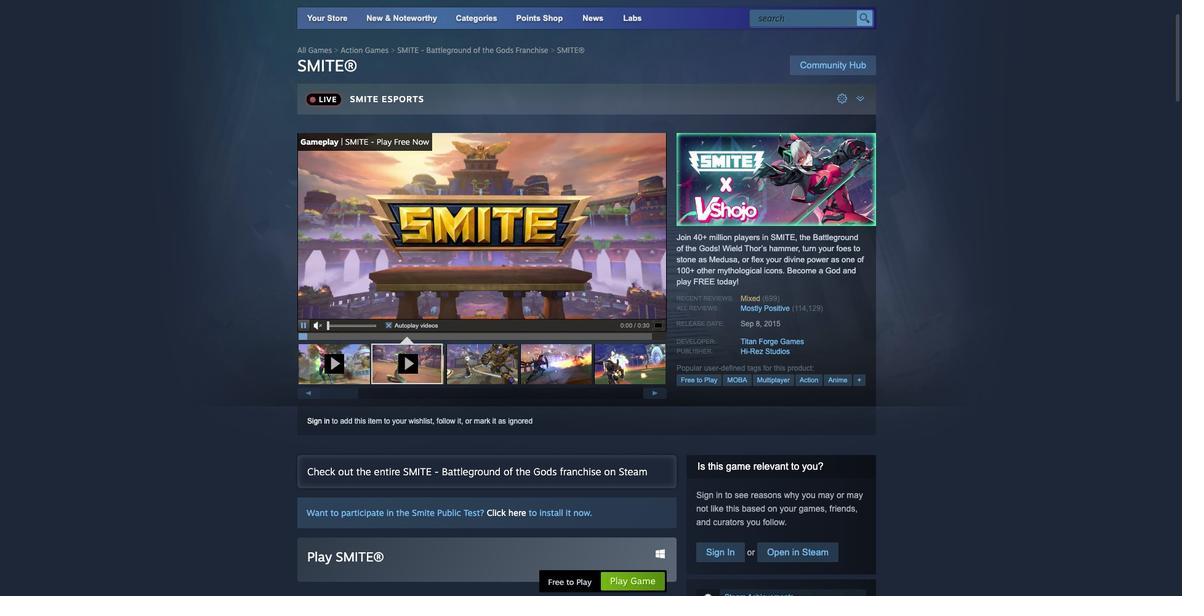 Task type: vqa. For each thing, say whether or not it's contained in the screenshot.
Purchases
no



Task type: describe. For each thing, give the bounding box(es) containing it.
release date:
[[677, 320, 725, 327]]

public
[[437, 508, 461, 518]]

0 horizontal spatial steam
[[619, 466, 648, 478]]

the left smite
[[396, 508, 410, 518]]

40+
[[694, 233, 707, 242]]

check
[[307, 466, 335, 478]]

is this game relevant to you?
[[698, 461, 824, 472]]

curators
[[713, 517, 745, 527]]

categories
[[456, 14, 498, 23]]

new & noteworthy
[[367, 14, 437, 23]]

play game
[[610, 575, 656, 587]]

battleground inside join 40+ million players in smite, the battleground of the gods! wield thor's hammer, turn your foes to stone as medusa, or flex your divine power as one of 100+ other mythological icons. become a god and play free today!
[[813, 233, 859, 242]]

/
[[634, 322, 636, 329]]

play smite®
[[307, 549, 384, 565]]

popular user-defined tags for this product:
[[677, 364, 815, 373]]

recent reviews:
[[677, 295, 734, 302]]

all reviews:
[[677, 305, 720, 312]]

1 horizontal spatial games
[[365, 46, 389, 55]]

categories link
[[456, 14, 498, 23]]

noteworthy
[[393, 14, 437, 23]]

a
[[819, 266, 824, 275]]

smite down new & noteworthy at the top of page
[[398, 46, 419, 55]]

sign in to see reasons why you may or may not like this based on your games, friends, and curators you follow.
[[697, 490, 863, 527]]

friends,
[[830, 504, 858, 514]]

positive
[[764, 304, 790, 313]]

anime
[[829, 376, 848, 384]]

live
[[319, 95, 337, 104]]

0:00 / 0:30
[[621, 322, 650, 329]]

1 vertical spatial smite®
[[298, 55, 357, 75]]

gameplay | smite - play free now
[[301, 137, 429, 147]]

2 may from the left
[[847, 490, 863, 500]]

smite,
[[771, 233, 798, 242]]

join
[[677, 233, 692, 242]]

follow
[[437, 417, 456, 426]]

to inside join 40+ million players in smite, the battleground of the gods! wield thor's hammer, turn your foes to stone as medusa, or flex your divine power as one of 100+ other mythological icons. become a god and play free today!
[[854, 244, 861, 253]]

the down categories
[[483, 46, 494, 55]]

community
[[800, 60, 847, 70]]

new & noteworthy link
[[367, 14, 437, 23]]

developer:
[[677, 338, 716, 345]]

of right one
[[858, 255, 864, 264]]

not
[[697, 504, 709, 514]]

play left now
[[377, 137, 392, 147]]

for
[[764, 364, 772, 373]]

your inside sign in to see reasons why you may or may not like this based on your games, friends, and curators you follow.
[[780, 504, 797, 514]]

want to participate in the smite public test? click here to install it now.
[[307, 508, 593, 518]]

play left play game "link"
[[577, 577, 592, 587]]

user-
[[704, 364, 721, 373]]

gods!
[[699, 244, 721, 253]]

all for all games > action games > smite - battleground of the gods franchise > smite®
[[298, 46, 306, 55]]

thor's
[[745, 244, 767, 253]]

action link
[[796, 375, 823, 386]]

in for sign in to add this item to your wishlist, follow it, or mark it as ignored
[[324, 417, 330, 426]]

see
[[735, 490, 749, 500]]

moba link
[[723, 375, 752, 386]]

&
[[385, 14, 391, 23]]

tags
[[748, 364, 762, 373]]

hub
[[850, 60, 867, 70]]

all games > action games > smite - battleground of the gods franchise > smite®
[[298, 46, 585, 55]]

why
[[784, 490, 800, 500]]

join 40+ million players in smite, the battleground of the gods! wield thor's hammer, turn your foes to stone as medusa, or flex your divine power as one of 100+ other mythological icons. become a god and play free today!
[[677, 233, 864, 286]]

anime link
[[824, 375, 852, 386]]

2 > from the left
[[391, 46, 395, 55]]

release
[[677, 320, 705, 327]]

reasons
[[751, 490, 782, 500]]

defined
[[721, 364, 746, 373]]

popular
[[677, 364, 702, 373]]

ignored
[[508, 417, 533, 426]]

your up power
[[819, 244, 835, 253]]

open in steam
[[767, 547, 829, 557]]

this right for
[[774, 364, 786, 373]]

titan forge games link
[[741, 338, 804, 346]]

your store
[[307, 14, 348, 23]]

you?
[[803, 461, 824, 472]]

and inside join 40+ million players in smite, the battleground of the gods! wield thor's hammer, turn your foes to stone as medusa, or flex your divine power as one of 100+ other mythological icons. become a god and play free today!
[[843, 266, 857, 275]]

play
[[677, 277, 692, 286]]

mostly
[[741, 304, 762, 313]]

2 horizontal spatial games
[[781, 338, 804, 346]]

labs
[[624, 14, 642, 23]]

1 vertical spatial you
[[747, 517, 761, 527]]

check out the entire smite - battleground of the gods franchise on steam link
[[298, 455, 677, 488]]

sign for sign in
[[707, 547, 725, 557]]

1 > from the left
[[334, 46, 339, 55]]

1 vertical spatial -
[[371, 137, 374, 147]]

play down user-
[[705, 376, 718, 384]]

sep
[[741, 320, 754, 328]]

2015
[[764, 320, 781, 328]]

(699)
[[763, 294, 780, 303]]

today!
[[717, 277, 739, 286]]

reviews: for mostly positive (114,129)
[[689, 305, 720, 312]]

0 horizontal spatial gods
[[496, 46, 514, 55]]

the up stone
[[686, 244, 697, 253]]

want
[[307, 508, 328, 518]]

add
[[340, 417, 353, 426]]

flex
[[752, 255, 764, 264]]

0 horizontal spatial action
[[341, 46, 363, 55]]

2 vertical spatial -
[[435, 466, 439, 478]]

game
[[631, 575, 656, 587]]

hi-
[[741, 347, 750, 356]]

1 horizontal spatial free to play
[[681, 376, 718, 384]]

it,
[[458, 417, 463, 426]]

1 horizontal spatial as
[[699, 255, 707, 264]]

in inside join 40+ million players in smite, the battleground of the gods! wield thor's hammer, turn your foes to stone as medusa, or flex your divine power as one of 100+ other mythological icons. become a god and play free today!
[[763, 233, 769, 242]]

the right 'out'
[[356, 466, 371, 478]]

|
[[341, 137, 343, 147]]

(114,129)
[[792, 304, 823, 313]]

or right it,
[[466, 417, 472, 426]]

titan
[[741, 338, 757, 346]]

check out the entire smite - battleground of the gods franchise on steam
[[307, 466, 648, 478]]

out
[[338, 466, 354, 478]]

news
[[583, 14, 604, 23]]

0 vertical spatial battleground
[[427, 46, 471, 55]]

date:
[[707, 320, 725, 327]]

smite
[[412, 508, 435, 518]]

hi-rez studios
[[741, 347, 790, 356]]

1 vertical spatial gods
[[534, 466, 557, 478]]



Task type: locate. For each thing, give the bounding box(es) containing it.
or right the in
[[745, 548, 758, 557]]

1 horizontal spatial steam
[[802, 547, 829, 557]]

1 horizontal spatial action
[[800, 376, 819, 384]]

sign in to add this item to your wishlist, follow it, or mark it as ignored
[[307, 417, 533, 426]]

game
[[726, 461, 751, 472]]

based
[[742, 504, 766, 514]]

0 vertical spatial it
[[493, 417, 496, 426]]

one
[[842, 255, 855, 264]]

battleground up foes
[[813, 233, 859, 242]]

power
[[807, 255, 829, 264]]

your down why at right bottom
[[780, 504, 797, 514]]

0 vertical spatial -
[[421, 46, 424, 55]]

god
[[826, 266, 841, 275]]

smite® link
[[557, 46, 585, 55]]

sep 8, 2015
[[741, 320, 781, 328]]

you down "based" on the bottom right of page
[[747, 517, 761, 527]]

or inside sign in to see reasons why you may or may not like this based on your games, friends, and curators you follow.
[[837, 490, 845, 500]]

battleground down "categories" link
[[427, 46, 471, 55]]

action down store
[[341, 46, 363, 55]]

games,
[[799, 504, 828, 514]]

mixed
[[741, 294, 761, 303]]

battleground inside check out the entire smite - battleground of the gods franchise on steam link
[[442, 466, 501, 478]]

games up studios
[[781, 338, 804, 346]]

smite right entire on the bottom of the page
[[403, 466, 432, 478]]

as left ignored
[[498, 417, 506, 426]]

as up god on the right of the page
[[831, 255, 840, 264]]

games
[[308, 46, 332, 55], [365, 46, 389, 55], [781, 338, 804, 346]]

points
[[516, 14, 541, 23]]

0 horizontal spatial you
[[747, 517, 761, 527]]

and down one
[[843, 266, 857, 275]]

0 vertical spatial all
[[298, 46, 306, 55]]

may up games,
[[818, 490, 835, 500]]

search search field
[[759, 10, 854, 26]]

and inside sign in to see reasons why you may or may not like this based on your games, friends, and curators you follow.
[[697, 517, 711, 527]]

1 horizontal spatial and
[[843, 266, 857, 275]]

0 horizontal spatial games
[[308, 46, 332, 55]]

games down new
[[365, 46, 389, 55]]

or left flex
[[742, 255, 750, 264]]

> left smite® link
[[551, 46, 555, 55]]

0 vertical spatial you
[[802, 490, 816, 500]]

games down your
[[308, 46, 332, 55]]

on right franchise
[[604, 466, 616, 478]]

medusa,
[[709, 255, 740, 264]]

smite® down shop
[[557, 46, 585, 55]]

0 horizontal spatial may
[[818, 490, 835, 500]]

2 horizontal spatial free
[[681, 376, 695, 384]]

sign left the add
[[307, 417, 322, 426]]

of down categories
[[474, 46, 481, 55]]

shop
[[543, 14, 563, 23]]

0 vertical spatial reviews:
[[704, 295, 734, 302]]

8,
[[756, 320, 762, 328]]

or inside join 40+ million players in smite, the battleground of the gods! wield thor's hammer, turn your foes to stone as medusa, or flex your divine power as one of 100+ other mythological icons. become a god and play free today!
[[742, 255, 750, 264]]

like
[[711, 504, 724, 514]]

> right all games link
[[334, 46, 339, 55]]

1 horizontal spatial it
[[566, 508, 571, 518]]

in left the add
[[324, 417, 330, 426]]

0 horizontal spatial on
[[604, 466, 616, 478]]

0 vertical spatial steam
[[619, 466, 648, 478]]

on
[[604, 466, 616, 478], [768, 504, 778, 514]]

1 horizontal spatial >
[[391, 46, 395, 55]]

free
[[694, 277, 715, 286]]

you up games,
[[802, 490, 816, 500]]

participate
[[341, 508, 384, 518]]

reviews: down today!
[[704, 295, 734, 302]]

open in steam link
[[758, 543, 839, 562]]

on up follow.
[[768, 504, 778, 514]]

1 horizontal spatial may
[[847, 490, 863, 500]]

relevant
[[754, 461, 789, 472]]

0 horizontal spatial as
[[498, 417, 506, 426]]

play game link
[[601, 572, 666, 591]]

here
[[509, 508, 527, 518]]

wield
[[723, 244, 743, 253]]

-
[[421, 46, 424, 55], [371, 137, 374, 147], [435, 466, 439, 478]]

gameplay
[[301, 137, 339, 147]]

sign up not
[[697, 490, 714, 500]]

or up friends,
[[837, 490, 845, 500]]

1 horizontal spatial gods
[[534, 466, 557, 478]]

- down noteworthy at the top left of the page
[[421, 46, 424, 55]]

1 horizontal spatial -
[[421, 46, 424, 55]]

action inside action link
[[800, 376, 819, 384]]

in inside sign in to see reasons why you may or may not like this based on your games, friends, and curators you follow.
[[716, 490, 723, 500]]

0 horizontal spatial and
[[697, 517, 711, 527]]

franchise
[[516, 46, 549, 55]]

in right the open on the bottom of page
[[793, 547, 800, 557]]

2 horizontal spatial as
[[831, 255, 840, 264]]

all for all reviews:
[[677, 305, 688, 312]]

smite® down all games link
[[298, 55, 357, 75]]

0 vertical spatial gods
[[496, 46, 514, 55]]

- up public
[[435, 466, 439, 478]]

the up the turn
[[800, 233, 811, 242]]

autoplay videos
[[395, 322, 438, 329]]

the up here
[[516, 466, 531, 478]]

2 vertical spatial smite®
[[336, 549, 384, 565]]

reviews: for mixed (699)
[[704, 295, 734, 302]]

in right 'participate'
[[387, 508, 394, 518]]

1 vertical spatial free
[[681, 376, 695, 384]]

sign for sign in to add this item to your wishlist, follow it, or mark it as ignored
[[307, 417, 322, 426]]

mostly positive (114,129)
[[741, 304, 823, 313]]

you
[[802, 490, 816, 500], [747, 517, 761, 527]]

to inside sign in to see reasons why you may or may not like this based on your games, friends, and curators you follow.
[[725, 490, 733, 500]]

all games link
[[298, 46, 332, 55]]

in for open in steam
[[793, 547, 800, 557]]

1 vertical spatial steam
[[802, 547, 829, 557]]

0 horizontal spatial free
[[394, 137, 410, 147]]

play down want
[[307, 549, 332, 565]]

smite
[[398, 46, 419, 55], [350, 94, 379, 104], [345, 137, 369, 147], [403, 466, 432, 478]]

news link
[[573, 7, 614, 29]]

sign in
[[707, 547, 735, 557]]

all
[[298, 46, 306, 55], [677, 305, 688, 312]]

now
[[413, 137, 429, 147]]

1 horizontal spatial all
[[677, 305, 688, 312]]

0:30
[[638, 322, 650, 329]]

other
[[697, 266, 715, 275]]

0 horizontal spatial >
[[334, 46, 339, 55]]

smite® down 'participate'
[[336, 549, 384, 565]]

1 horizontal spatial free
[[548, 577, 564, 587]]

or
[[742, 255, 750, 264], [466, 417, 472, 426], [837, 490, 845, 500], [745, 548, 758, 557]]

0 vertical spatial action
[[341, 46, 363, 55]]

become
[[788, 266, 817, 275]]

sign in link
[[307, 417, 330, 426]]

play left game
[[610, 575, 628, 587]]

your
[[307, 14, 325, 23]]

this
[[774, 364, 786, 373], [355, 417, 366, 426], [708, 461, 724, 472], [726, 504, 740, 514]]

0 horizontal spatial -
[[371, 137, 374, 147]]

free
[[394, 137, 410, 147], [681, 376, 695, 384], [548, 577, 564, 587]]

steam right franchise
[[619, 466, 648, 478]]

follow.
[[763, 517, 787, 527]]

in up thor's
[[763, 233, 769, 242]]

free to play link
[[677, 375, 722, 386]]

it
[[493, 417, 496, 426], [566, 508, 571, 518]]

smite right live
[[350, 94, 379, 104]]

0 vertical spatial free to play
[[681, 376, 718, 384]]

labs link
[[614, 7, 652, 29]]

1 vertical spatial reviews:
[[689, 305, 720, 312]]

steam right the open on the bottom of page
[[802, 547, 829, 557]]

sign for sign in to see reasons why you may or may not like this based on your games, friends, and curators you follow.
[[697, 490, 714, 500]]

may up friends,
[[847, 490, 863, 500]]

community hub
[[800, 60, 867, 70]]

1 vertical spatial free to play
[[548, 577, 592, 587]]

stone
[[677, 255, 697, 264]]

1 horizontal spatial you
[[802, 490, 816, 500]]

- right | at top left
[[371, 137, 374, 147]]

1 vertical spatial it
[[566, 508, 571, 518]]

0 horizontal spatial it
[[493, 417, 496, 426]]

entire
[[374, 466, 400, 478]]

0 vertical spatial and
[[843, 266, 857, 275]]

action down product: in the bottom right of the page
[[800, 376, 819, 384]]

2 vertical spatial battleground
[[442, 466, 501, 478]]

1 horizontal spatial on
[[768, 504, 778, 514]]

studios
[[766, 347, 790, 356]]

battleground up test? at the bottom left of page
[[442, 466, 501, 478]]

titan forge games
[[741, 338, 804, 346]]

this inside sign in to see reasons why you may or may not like this based on your games, friends, and curators you follow.
[[726, 504, 740, 514]]

1 vertical spatial on
[[768, 504, 778, 514]]

videos
[[421, 322, 438, 329]]

2 horizontal spatial >
[[551, 46, 555, 55]]

of up click here link
[[504, 466, 513, 478]]

None search field
[[750, 9, 874, 27]]

autoplay
[[395, 322, 419, 329]]

is
[[698, 461, 706, 472]]

0 horizontal spatial free to play
[[548, 577, 592, 587]]

sign inside sign in to see reasons why you may or may not like this based on your games, friends, and curators you follow.
[[697, 490, 714, 500]]

1 may from the left
[[818, 490, 835, 500]]

1 vertical spatial action
[[800, 376, 819, 384]]

3 > from the left
[[551, 46, 555, 55]]

points shop link
[[507, 7, 573, 29]]

1 vertical spatial battleground
[[813, 233, 859, 242]]

your store link
[[307, 14, 348, 23]]

it left now.
[[566, 508, 571, 518]]

smite right | at top left
[[345, 137, 369, 147]]

mixed (699)
[[741, 294, 780, 303]]

0 horizontal spatial all
[[298, 46, 306, 55]]

may
[[818, 490, 835, 500], [847, 490, 863, 500]]

this right is
[[708, 461, 724, 472]]

multiplayer link
[[753, 375, 795, 386]]

0 vertical spatial sign
[[307, 417, 322, 426]]

foes
[[837, 244, 852, 253]]

mythological
[[718, 266, 762, 275]]

play inside "link"
[[610, 575, 628, 587]]

0 vertical spatial smite®
[[557, 46, 585, 55]]

2 vertical spatial free
[[548, 577, 564, 587]]

new
[[367, 14, 383, 23]]

0 vertical spatial free
[[394, 137, 410, 147]]

reviews: down recent reviews:
[[689, 305, 720, 312]]

in up "like"
[[716, 490, 723, 500]]

it right mark
[[493, 417, 496, 426]]

divine
[[784, 255, 805, 264]]

in for sign in to see reasons why you may or may not like this based on your games, friends, and curators you follow.
[[716, 490, 723, 500]]

click
[[487, 508, 506, 518]]

this up curators
[[726, 504, 740, 514]]

2 horizontal spatial -
[[435, 466, 439, 478]]

1 vertical spatial and
[[697, 517, 711, 527]]

as up the "other"
[[699, 255, 707, 264]]

your up 'icons.'
[[766, 255, 782, 264]]

multiplayer
[[757, 376, 790, 384]]

this right the add
[[355, 417, 366, 426]]

0 vertical spatial on
[[604, 466, 616, 478]]

1 vertical spatial all
[[677, 305, 688, 312]]

> right "action games" link
[[391, 46, 395, 55]]

free to play
[[681, 376, 718, 384], [548, 577, 592, 587]]

sign left the in
[[707, 547, 725, 557]]

item
[[368, 417, 382, 426]]

store
[[327, 14, 348, 23]]

of down "join"
[[677, 244, 684, 253]]

2 vertical spatial sign
[[707, 547, 725, 557]]

and down not
[[697, 517, 711, 527]]

icons.
[[764, 266, 785, 275]]

0:00
[[621, 322, 633, 329]]

hammer,
[[770, 244, 801, 253]]

your left 'wishlist,'
[[392, 417, 407, 426]]

1 vertical spatial sign
[[697, 490, 714, 500]]

on inside sign in to see reasons why you may or may not like this based on your games, friends, and curators you follow.
[[768, 504, 778, 514]]



